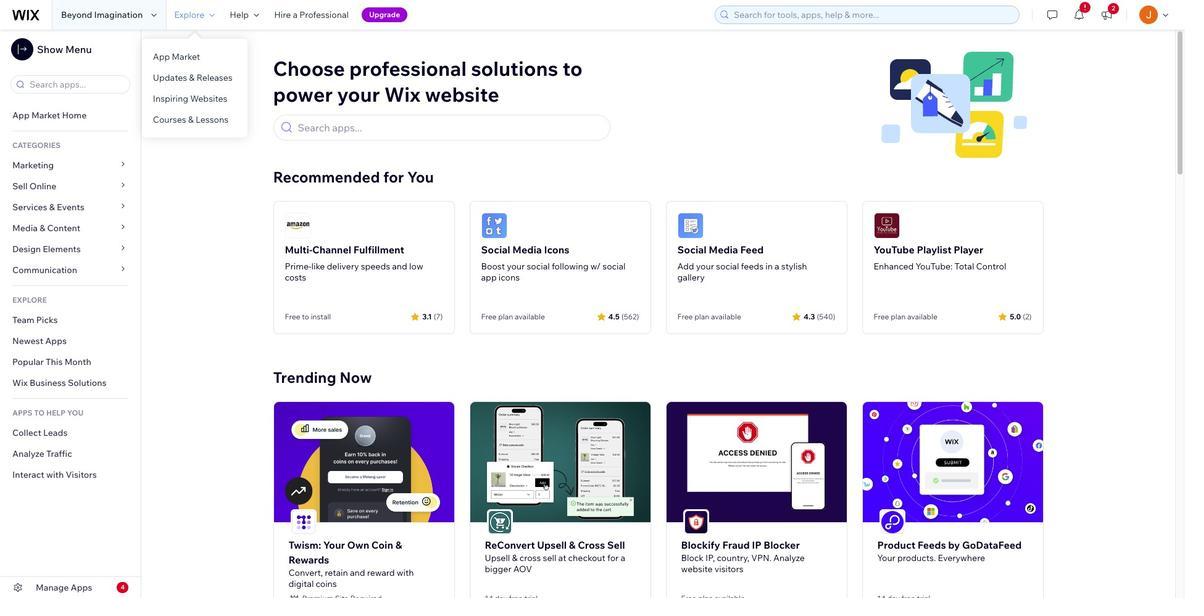 Task type: describe. For each thing, give the bounding box(es) containing it.
imagination
[[94, 9, 143, 20]]

services & events
[[12, 202, 84, 213]]

icons
[[544, 244, 570, 256]]

solutions
[[471, 56, 558, 81]]

collect leads link
[[0, 423, 141, 444]]

free plan available for youtube playlist player
[[874, 312, 938, 322]]

reconvert upsell & cross sell poster image
[[470, 403, 650, 523]]

marketing
[[12, 160, 54, 171]]

newest apps
[[12, 336, 67, 347]]

media & content link
[[0, 218, 141, 239]]

you
[[67, 409, 83, 418]]

to
[[34, 409, 45, 418]]

bigger
[[485, 564, 512, 575]]

free for multi-channel fulfillment
[[285, 312, 300, 322]]

blockify fraud ip blocker poster image
[[666, 403, 847, 523]]

menu
[[65, 43, 92, 56]]

costs
[[285, 272, 306, 283]]

media for social media icons
[[513, 244, 542, 256]]

free plan available for social media feed
[[678, 312, 741, 322]]

elements
[[43, 244, 81, 255]]

& inside 'link'
[[189, 72, 195, 83]]

home
[[62, 110, 87, 121]]

blockify fraud ip blocker icon image
[[684, 511, 708, 534]]

courses & lessons link
[[142, 109, 247, 130]]

social media feed logo image
[[678, 213, 703, 239]]

apps for manage apps
[[71, 583, 92, 594]]

social for social media icons
[[527, 261, 550, 272]]

1 horizontal spatial upsell
[[537, 539, 567, 552]]

and inside twism: your own coin & rewards convert, retain and reward with digital coins
[[350, 568, 365, 579]]

market for app market home
[[31, 110, 60, 121]]

plan for youtube playlist player
[[891, 312, 906, 322]]

courses
[[153, 114, 186, 125]]

multi-channel fulfillment prime-like delivery speeds and low costs
[[285, 244, 423, 283]]

app market home
[[12, 110, 87, 121]]

your inside choose professional solutions to power your wix website
[[337, 82, 380, 107]]

convert,
[[289, 568, 323, 579]]

design elements
[[12, 244, 81, 255]]

popular
[[12, 357, 44, 368]]

block
[[681, 553, 704, 564]]

product feeds by godatafeed icon image
[[881, 511, 904, 534]]

by
[[948, 539, 960, 552]]

analyze traffic
[[12, 449, 72, 460]]

youtube playlist player logo image
[[874, 213, 900, 239]]

lessons
[[196, 114, 229, 125]]

product feeds by godatafeed poster image
[[863, 403, 1043, 523]]

products.
[[898, 553, 936, 564]]

like
[[311, 261, 325, 272]]

at
[[558, 553, 566, 564]]

interact with visitors
[[12, 470, 97, 481]]

social for social media feed
[[678, 244, 707, 256]]

4.5 (562)
[[608, 312, 639, 321]]

updates & releases link
[[142, 67, 247, 88]]

beyond imagination
[[61, 9, 143, 20]]

twism: your own coin & rewards icon image
[[292, 511, 315, 534]]

youtube playlist player enhanced youtube: total control
[[874, 244, 1007, 272]]

inspiring websites link
[[142, 88, 247, 109]]

(2)
[[1023, 312, 1032, 321]]

choose professional solutions to power your wix website
[[273, 56, 583, 107]]

team picks link
[[0, 310, 141, 331]]

analyze inside blockify fraud ip blocker block ip, country, vpn. analyze website visitors
[[774, 553, 805, 564]]

website inside choose professional solutions to power your wix website
[[425, 82, 499, 107]]

1 vertical spatial to
[[302, 312, 309, 322]]

wix inside wix business solutions link
[[12, 378, 28, 389]]

available for player
[[907, 312, 938, 322]]

sell inside the reconvert upsell & cross sell upsell & cross sell at checkout for a bigger aov
[[607, 539, 625, 552]]

channel
[[312, 244, 351, 256]]

a inside the reconvert upsell & cross sell upsell & cross sell at checkout for a bigger aov
[[621, 553, 625, 564]]

free plan available for social media icons
[[481, 312, 545, 322]]

and inside multi-channel fulfillment prime-like delivery speeds and low costs
[[392, 261, 407, 272]]

feed
[[740, 244, 764, 256]]

newest
[[12, 336, 43, 347]]

picks
[[36, 315, 58, 326]]

popular this month link
[[0, 352, 141, 373]]

social media icons boost your social following w/ social app icons
[[481, 244, 626, 283]]

twism:
[[289, 539, 321, 552]]

marketing link
[[0, 155, 141, 176]]

visitors
[[66, 470, 97, 481]]

& left content
[[40, 223, 45, 234]]

following
[[552, 261, 589, 272]]

website inside blockify fraud ip blocker block ip, country, vpn. analyze website visitors
[[681, 564, 713, 575]]

cross
[[578, 539, 605, 552]]

4.3
[[804, 312, 815, 321]]

recommended for you
[[273, 168, 434, 186]]

coin
[[372, 539, 393, 552]]

upgrade
[[369, 10, 400, 19]]

total
[[955, 261, 974, 272]]

social media icons logo image
[[481, 213, 507, 239]]

4.5
[[608, 312, 620, 321]]

communication
[[12, 265, 79, 276]]

install
[[311, 312, 331, 322]]

available for icons
[[515, 312, 545, 322]]

retain
[[325, 568, 348, 579]]

reconvert
[[485, 539, 535, 552]]

1 vertical spatial upsell
[[485, 553, 510, 564]]

your for social media icons
[[507, 261, 525, 272]]

& left cross
[[569, 539, 576, 552]]

analyze inside sidebar element
[[12, 449, 44, 460]]

icons
[[499, 272, 520, 283]]

Search for tools, apps, help & more... field
[[730, 6, 1016, 23]]

your for social media feed
[[696, 261, 714, 272]]

trending now
[[273, 369, 372, 387]]

app for app market home
[[12, 110, 30, 121]]

wix business solutions
[[12, 378, 107, 389]]

youtube
[[874, 244, 915, 256]]

media for social media feed
[[709, 244, 738, 256]]

app market
[[153, 51, 200, 62]]

delivery
[[327, 261, 359, 272]]

search apps... field inside sidebar element
[[26, 76, 126, 93]]

content
[[47, 223, 80, 234]]

trending
[[273, 369, 336, 387]]

playlist
[[917, 244, 952, 256]]

services & events link
[[0, 197, 141, 218]]

hire
[[274, 9, 291, 20]]

cross
[[520, 553, 541, 564]]

newest apps link
[[0, 331, 141, 352]]

& down the inspiring websites
[[188, 114, 194, 125]]

with inside twism: your own coin & rewards convert, retain and reward with digital coins
[[397, 568, 414, 579]]

speeds
[[361, 261, 390, 272]]

inspiring
[[153, 93, 188, 104]]

free for youtube playlist player
[[874, 312, 889, 322]]

leads
[[43, 428, 68, 439]]



Task type: vqa. For each thing, say whether or not it's contained in the screenshot.


Task type: locate. For each thing, give the bounding box(es) containing it.
updates & releases
[[153, 72, 233, 83]]

website down blockify at the bottom of page
[[681, 564, 713, 575]]

0 horizontal spatial analyze
[[12, 449, 44, 460]]

0 vertical spatial a
[[293, 9, 298, 20]]

Search apps... field
[[26, 76, 126, 93], [294, 115, 604, 140]]

apps
[[45, 336, 67, 347], [71, 583, 92, 594]]

1 horizontal spatial media
[[513, 244, 542, 256]]

country,
[[717, 553, 750, 564]]

2 horizontal spatial social
[[716, 261, 739, 272]]

show
[[37, 43, 63, 56]]

add
[[678, 261, 694, 272]]

blocker
[[764, 539, 800, 552]]

a right checkout
[[621, 553, 625, 564]]

0 vertical spatial apps
[[45, 336, 67, 347]]

0 vertical spatial market
[[172, 51, 200, 62]]

& right coin
[[396, 539, 402, 552]]

app market link
[[142, 46, 247, 67]]

1 horizontal spatial with
[[397, 568, 414, 579]]

0 horizontal spatial market
[[31, 110, 60, 121]]

5.0 (2)
[[1010, 312, 1032, 321]]

1 horizontal spatial wix
[[384, 82, 421, 107]]

app up updates
[[153, 51, 170, 62]]

0 vertical spatial website
[[425, 82, 499, 107]]

1 vertical spatial search apps... field
[[294, 115, 604, 140]]

2 free plan available from the left
[[678, 312, 741, 322]]

1 available from the left
[[515, 312, 545, 322]]

& down "reconvert"
[[512, 553, 518, 564]]

your
[[337, 82, 380, 107], [507, 261, 525, 272], [696, 261, 714, 272]]

media up design
[[12, 223, 38, 234]]

app inside app market home link
[[12, 110, 30, 121]]

0 vertical spatial analyze
[[12, 449, 44, 460]]

hire a professional link
[[267, 0, 356, 30]]

1 horizontal spatial available
[[711, 312, 741, 322]]

for left you
[[383, 168, 404, 186]]

4 free from the left
[[874, 312, 889, 322]]

1 horizontal spatial for
[[607, 553, 619, 564]]

0 vertical spatial upsell
[[537, 539, 567, 552]]

1 vertical spatial with
[[397, 568, 414, 579]]

to right solutions
[[563, 56, 583, 81]]

reconvert upsell & cross sell icon image
[[488, 511, 511, 534]]

apps right manage
[[71, 583, 92, 594]]

2 horizontal spatial a
[[775, 261, 780, 272]]

1 vertical spatial for
[[607, 553, 619, 564]]

3 social from the left
[[716, 261, 739, 272]]

2 horizontal spatial media
[[709, 244, 738, 256]]

w/
[[591, 261, 601, 272]]

free for social media icons
[[481, 312, 497, 322]]

communication link
[[0, 260, 141, 281]]

0 horizontal spatial website
[[425, 82, 499, 107]]

gallery
[[678, 272, 705, 283]]

0 horizontal spatial for
[[383, 168, 404, 186]]

websites
[[190, 93, 227, 104]]

upsell up sell
[[537, 539, 567, 552]]

1 plan from the left
[[498, 312, 513, 322]]

1 horizontal spatial plan
[[695, 312, 710, 322]]

collect
[[12, 428, 41, 439]]

0 vertical spatial and
[[392, 261, 407, 272]]

your right boost
[[507, 261, 525, 272]]

your inside twism: your own coin & rewards convert, retain and reward with digital coins
[[323, 539, 345, 552]]

product
[[878, 539, 916, 552]]

media left icons
[[513, 244, 542, 256]]

control
[[976, 261, 1007, 272]]

2 social from the left
[[678, 244, 707, 256]]

free plan available down the "enhanced"
[[874, 312, 938, 322]]

social left feeds
[[716, 261, 739, 272]]

0 horizontal spatial your
[[337, 82, 380, 107]]

plan down gallery
[[695, 312, 710, 322]]

analyze
[[12, 449, 44, 460], [774, 553, 805, 564]]

1 social from the left
[[481, 244, 510, 256]]

1 vertical spatial your
[[878, 553, 896, 564]]

available down icons
[[515, 312, 545, 322]]

blockify fraud ip blocker block ip, country, vpn. analyze website visitors
[[681, 539, 805, 575]]

1 vertical spatial app
[[12, 110, 30, 121]]

0 horizontal spatial with
[[46, 470, 64, 481]]

& inside twism: your own coin & rewards convert, retain and reward with digital coins
[[396, 539, 402, 552]]

team
[[12, 315, 34, 326]]

interact with visitors link
[[0, 465, 141, 486]]

1 vertical spatial and
[[350, 568, 365, 579]]

1 horizontal spatial and
[[392, 261, 407, 272]]

manage apps
[[36, 583, 92, 594]]

inspiring websites
[[153, 93, 227, 104]]

0 vertical spatial with
[[46, 470, 64, 481]]

your down product
[[878, 553, 896, 564]]

wix down professional
[[384, 82, 421, 107]]

1 vertical spatial wix
[[12, 378, 28, 389]]

2 horizontal spatial plan
[[891, 312, 906, 322]]

fulfillment
[[354, 244, 404, 256]]

social media feed add your social feeds in a stylish gallery
[[678, 244, 807, 283]]

design elements link
[[0, 239, 141, 260]]

1 free plan available from the left
[[481, 312, 545, 322]]

your inside product feeds by godatafeed your products. everywhere
[[878, 553, 896, 564]]

0 horizontal spatial social
[[527, 261, 550, 272]]

blockify
[[681, 539, 720, 552]]

upsell down "reconvert"
[[485, 553, 510, 564]]

your left own
[[323, 539, 345, 552]]

search apps... field up home
[[26, 76, 126, 93]]

market inside the app market 'link'
[[172, 51, 200, 62]]

free down 'app'
[[481, 312, 497, 322]]

1 vertical spatial market
[[31, 110, 60, 121]]

to inside choose professional solutions to power your wix website
[[563, 56, 583, 81]]

0 horizontal spatial free plan available
[[481, 312, 545, 322]]

with inside interact with visitors link
[[46, 470, 64, 481]]

for
[[383, 168, 404, 186], [607, 553, 619, 564]]

1 social from the left
[[527, 261, 550, 272]]

product feeds by godatafeed your products. everywhere
[[878, 539, 1022, 564]]

social for social media feed
[[716, 261, 739, 272]]

website down solutions
[[425, 82, 499, 107]]

aov
[[514, 564, 532, 575]]

0 horizontal spatial media
[[12, 223, 38, 234]]

&
[[189, 72, 195, 83], [188, 114, 194, 125], [49, 202, 55, 213], [40, 223, 45, 234], [396, 539, 402, 552], [569, 539, 576, 552], [512, 553, 518, 564]]

sell right cross
[[607, 539, 625, 552]]

free
[[285, 312, 300, 322], [481, 312, 497, 322], [678, 312, 693, 322], [874, 312, 889, 322]]

0 horizontal spatial available
[[515, 312, 545, 322]]

social inside social media icons boost your social following w/ social app icons
[[481, 244, 510, 256]]

boost
[[481, 261, 505, 272]]

sell left online
[[12, 181, 28, 192]]

(562)
[[622, 312, 639, 321]]

to left 'install'
[[302, 312, 309, 322]]

free down the "enhanced"
[[874, 312, 889, 322]]

free left 'install'
[[285, 312, 300, 322]]

3.1 (7)
[[422, 312, 443, 321]]

apps for newest apps
[[45, 336, 67, 347]]

social down icons
[[527, 261, 550, 272]]

search apps... field down choose professional solutions to power your wix website
[[294, 115, 604, 140]]

1 vertical spatial analyze
[[774, 553, 805, 564]]

updates
[[153, 72, 187, 83]]

rewards
[[289, 554, 329, 567]]

2 horizontal spatial your
[[696, 261, 714, 272]]

0 horizontal spatial apps
[[45, 336, 67, 347]]

2 horizontal spatial available
[[907, 312, 938, 322]]

0 vertical spatial sell
[[12, 181, 28, 192]]

free down gallery
[[678, 312, 693, 322]]

1 horizontal spatial social
[[678, 244, 707, 256]]

explore
[[12, 296, 47, 305]]

0 horizontal spatial search apps... field
[[26, 76, 126, 93]]

social inside social media feed add your social feeds in a stylish gallery
[[716, 261, 739, 272]]

app inside 'link'
[[153, 51, 170, 62]]

3 free from the left
[[678, 312, 693, 322]]

1 horizontal spatial a
[[621, 553, 625, 564]]

to
[[563, 56, 583, 81], [302, 312, 309, 322]]

social inside social media feed add your social feeds in a stylish gallery
[[678, 244, 707, 256]]

plan for social media feed
[[695, 312, 710, 322]]

with down traffic
[[46, 470, 64, 481]]

sell inside "link"
[[12, 181, 28, 192]]

2 social from the left
[[603, 261, 626, 272]]

3 free plan available from the left
[[874, 312, 938, 322]]

your inside social media feed add your social feeds in a stylish gallery
[[696, 261, 714, 272]]

free for social media feed
[[678, 312, 693, 322]]

plan for social media icons
[[498, 312, 513, 322]]

analyze up "interact"
[[12, 449, 44, 460]]

beyond
[[61, 9, 92, 20]]

analyze traffic link
[[0, 444, 141, 465]]

media inside social media icons boost your social following w/ social app icons
[[513, 244, 542, 256]]

app for app market
[[153, 51, 170, 62]]

sidebar element
[[0, 30, 141, 599]]

0 vertical spatial wix
[[384, 82, 421, 107]]

1 horizontal spatial free plan available
[[678, 312, 741, 322]]

0 horizontal spatial sell
[[12, 181, 28, 192]]

1 horizontal spatial app
[[153, 51, 170, 62]]

enhanced
[[874, 261, 914, 272]]

app up "categories"
[[12, 110, 30, 121]]

business
[[30, 378, 66, 389]]

wix inside choose professional solutions to power your wix website
[[384, 82, 421, 107]]

0 vertical spatial for
[[383, 168, 404, 186]]

free plan available down gallery
[[678, 312, 741, 322]]

your inside social media icons boost your social following w/ social app icons
[[507, 261, 525, 272]]

1 vertical spatial website
[[681, 564, 713, 575]]

1 horizontal spatial search apps... field
[[294, 115, 604, 140]]

design
[[12, 244, 41, 255]]

apps to help you
[[12, 409, 83, 418]]

interact
[[12, 470, 44, 481]]

1 horizontal spatial your
[[878, 553, 896, 564]]

social for social media icons
[[481, 244, 510, 256]]

everywhere
[[938, 553, 985, 564]]

analyze down the blocker
[[774, 553, 805, 564]]

solutions
[[68, 378, 107, 389]]

categories
[[12, 141, 61, 150]]

0 horizontal spatial app
[[12, 110, 30, 121]]

1 vertical spatial a
[[775, 261, 780, 272]]

ip
[[752, 539, 762, 552]]

& left events
[[49, 202, 55, 213]]

media inside social media feed add your social feeds in a stylish gallery
[[709, 244, 738, 256]]

social up boost
[[481, 244, 510, 256]]

digital
[[289, 579, 314, 590]]

help button
[[222, 0, 267, 30]]

professional
[[299, 9, 349, 20]]

app
[[153, 51, 170, 62], [12, 110, 30, 121]]

wix down popular
[[12, 378, 28, 389]]

twism: your own coin & rewards convert, retain and reward with digital coins
[[289, 539, 414, 590]]

plan down the "enhanced"
[[891, 312, 906, 322]]

0 horizontal spatial to
[[302, 312, 309, 322]]

2 free from the left
[[481, 312, 497, 322]]

1 horizontal spatial apps
[[71, 583, 92, 594]]

a right hire
[[293, 9, 298, 20]]

social right w/
[[603, 261, 626, 272]]

4
[[121, 584, 125, 592]]

media left feed
[[709, 244, 738, 256]]

popular this month
[[12, 357, 91, 368]]

0 horizontal spatial upsell
[[485, 553, 510, 564]]

app
[[481, 272, 497, 283]]

1 horizontal spatial website
[[681, 564, 713, 575]]

with right reward
[[397, 568, 414, 579]]

wix
[[384, 82, 421, 107], [12, 378, 28, 389]]

godatafeed
[[962, 539, 1022, 552]]

available down "youtube:"
[[907, 312, 938, 322]]

plan
[[498, 312, 513, 322], [695, 312, 710, 322], [891, 312, 906, 322]]

a
[[293, 9, 298, 20], [775, 261, 780, 272], [621, 553, 625, 564]]

0 vertical spatial app
[[153, 51, 170, 62]]

0 horizontal spatial your
[[323, 539, 345, 552]]

1 horizontal spatial analyze
[[774, 553, 805, 564]]

0 vertical spatial search apps... field
[[26, 76, 126, 93]]

your right the power
[[337, 82, 380, 107]]

2 available from the left
[[711, 312, 741, 322]]

market left home
[[31, 110, 60, 121]]

1 vertical spatial apps
[[71, 583, 92, 594]]

professional
[[349, 56, 467, 81]]

a inside social media feed add your social feeds in a stylish gallery
[[775, 261, 780, 272]]

2
[[1112, 4, 1115, 12]]

2 plan from the left
[[695, 312, 710, 322]]

sell
[[543, 553, 556, 564]]

choose
[[273, 56, 345, 81]]

1 horizontal spatial social
[[603, 261, 626, 272]]

for inside the reconvert upsell & cross sell upsell & cross sell at checkout for a bigger aov
[[607, 553, 619, 564]]

available down social media feed add your social feeds in a stylish gallery on the right of page
[[711, 312, 741, 322]]

1 horizontal spatial your
[[507, 261, 525, 272]]

3.1
[[422, 312, 432, 321]]

and right retain
[[350, 568, 365, 579]]

1 vertical spatial sell
[[607, 539, 625, 552]]

for right checkout
[[607, 553, 619, 564]]

a inside hire a professional link
[[293, 9, 298, 20]]

plan down icons
[[498, 312, 513, 322]]

online
[[30, 181, 56, 192]]

1 horizontal spatial sell
[[607, 539, 625, 552]]

1 horizontal spatial to
[[563, 56, 583, 81]]

own
[[347, 539, 369, 552]]

reconvert upsell & cross sell upsell & cross sell at checkout for a bigger aov
[[485, 539, 625, 575]]

visitors
[[715, 564, 744, 575]]

apps up this
[[45, 336, 67, 347]]

2 vertical spatial a
[[621, 553, 625, 564]]

media & content
[[12, 223, 80, 234]]

market for app market
[[172, 51, 200, 62]]

2 button
[[1093, 0, 1121, 30]]

0 horizontal spatial wix
[[12, 378, 28, 389]]

feeds
[[741, 261, 764, 272]]

your right add
[[696, 261, 714, 272]]

1 horizontal spatial market
[[172, 51, 200, 62]]

& up the inspiring websites
[[189, 72, 195, 83]]

2 horizontal spatial free plan available
[[874, 312, 938, 322]]

a right "in"
[[775, 261, 780, 272]]

player
[[954, 244, 984, 256]]

0 vertical spatial to
[[563, 56, 583, 81]]

market up 'updates & releases'
[[172, 51, 200, 62]]

market inside app market home link
[[31, 110, 60, 121]]

media inside sidebar element
[[12, 223, 38, 234]]

twism: your own coin & rewards poster image
[[274, 403, 454, 523]]

month
[[65, 357, 91, 368]]

multi-channel fulfillment logo image
[[285, 213, 311, 239]]

0 horizontal spatial social
[[481, 244, 510, 256]]

3 available from the left
[[907, 312, 938, 322]]

0 horizontal spatial a
[[293, 9, 298, 20]]

3 plan from the left
[[891, 312, 906, 322]]

1 free from the left
[[285, 312, 300, 322]]

free plan available down icons
[[481, 312, 545, 322]]

available for feed
[[711, 312, 741, 322]]

0 vertical spatial your
[[323, 539, 345, 552]]

0 horizontal spatial plan
[[498, 312, 513, 322]]

0 horizontal spatial and
[[350, 568, 365, 579]]

and left "low"
[[392, 261, 407, 272]]

collect leads
[[12, 428, 68, 439]]

low
[[409, 261, 423, 272]]

this
[[46, 357, 63, 368]]

social up add
[[678, 244, 707, 256]]



